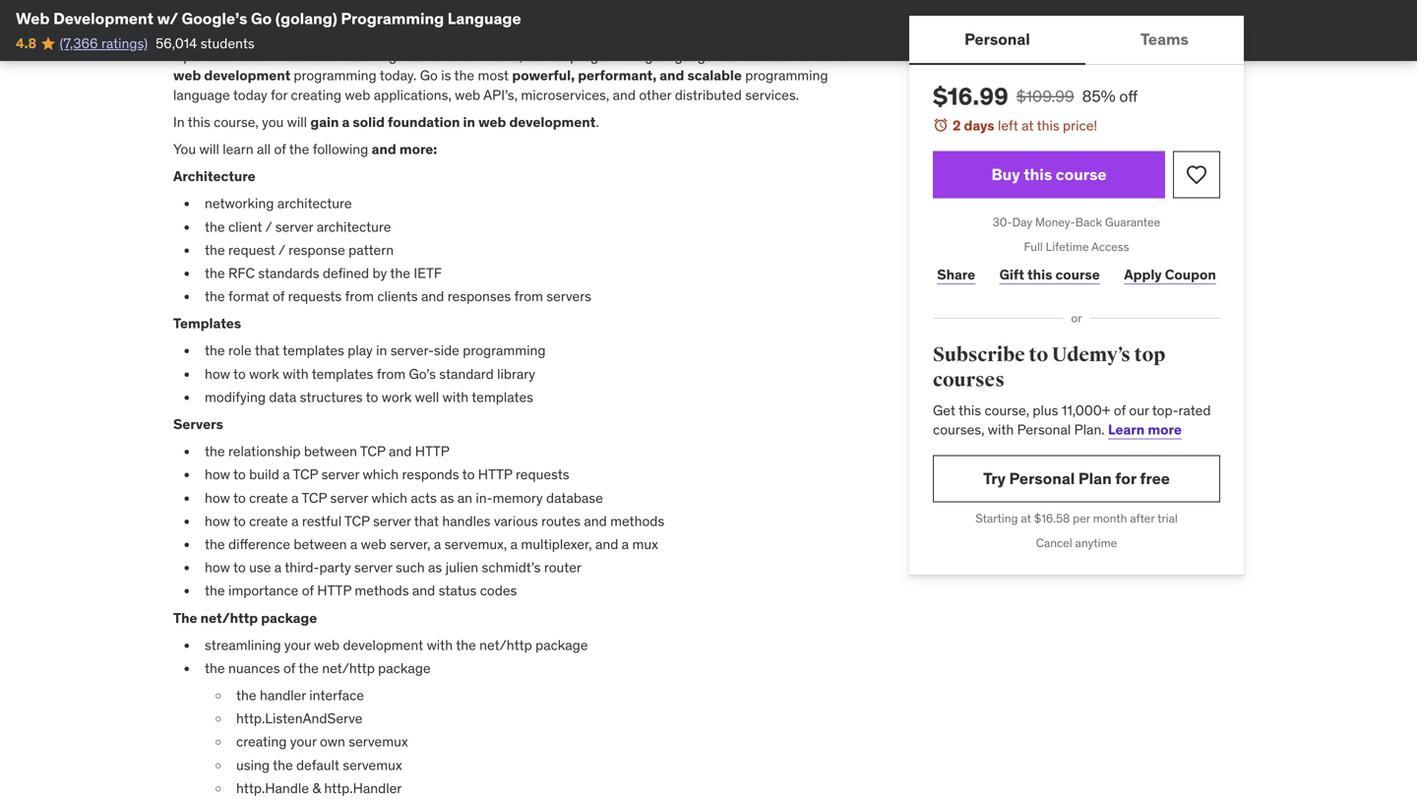 Task type: locate. For each thing, give the bounding box(es) containing it.
0 horizontal spatial creating
[[236, 733, 287, 751]]

of
[[274, 140, 286, 158], [273, 287, 285, 305], [1114, 401, 1126, 419], [302, 582, 314, 600], [283, 659, 295, 677]]

0 vertical spatial personal
[[965, 29, 1030, 49]]

2 horizontal spatial net/http
[[479, 636, 532, 654]]

go down version
[[420, 67, 438, 84]]

0 vertical spatial requests
[[288, 287, 342, 305]]

2 the from the top
[[173, 609, 197, 627]]

0 vertical spatial creating
[[291, 86, 342, 104]]

1 horizontal spatial http
[[415, 443, 450, 460]]

back
[[1076, 215, 1102, 230]]

which
[[363, 466, 399, 483], [372, 489, 408, 507]]

0 vertical spatial is
[[717, 47, 727, 65]]

by
[[457, 1, 471, 19], [373, 264, 387, 282]]

1 vertical spatial /
[[278, 241, 285, 259]]

http down the 'party'
[[317, 582, 351, 600]]

creating inside programming language today for creating web applications, web api's, microservices, and other distributed services.
[[291, 86, 342, 104]]

creating up using
[[236, 733, 287, 751]]

architecture up "response"
[[277, 195, 352, 212]]

1 vertical spatial course
[[1056, 266, 1100, 283]]

/ right the client
[[265, 218, 272, 235]]

as right such
[[428, 559, 442, 576]]

web
[[755, 1, 780, 19], [173, 67, 201, 84], [345, 86, 370, 104], [455, 86, 480, 104], [478, 113, 506, 131], [361, 535, 386, 553], [314, 636, 340, 654]]

as
[[440, 489, 454, 507], [428, 559, 442, 576]]

relationship
[[228, 443, 301, 460]]

applications
[[784, 1, 858, 19]]

0 horizontal spatial package
[[261, 609, 317, 627]]

1 vertical spatial http
[[478, 466, 512, 483]]

course, up learn
[[214, 113, 259, 131]]

work left well
[[382, 388, 412, 406]]

1 horizontal spatial course,
[[985, 401, 1030, 419]]

1 horizontal spatial from
[[377, 365, 406, 383]]

development up interface
[[343, 636, 423, 654]]

build
[[249, 466, 279, 483]]

1 course from the top
[[1056, 164, 1107, 185]]

to inside subscribe to udemy's top courses
[[1029, 343, 1048, 367]]

web up solid
[[345, 86, 370, 104]]

this inside in this course, you will gain a solid foundation in web development . you will learn all of the following and more: architecture networking architecture the client / server architecture the request / response pattern the rfc standards defined by the ietf the format of requests from clients and responses from servers templates the role that templates play in server-side programming how to work with templates from go's standard library modifying data structures to work well with templates servers the relationship between tcp and http how to build a tcp server which responds to http requests how to create a tcp server which acts as an in-memory database how to create a restful tcp server that handles various routes and methods the difference between a web server, a servemux, a multiplexer, and a mux how to use a third-party server such as julien schmidt's router the importance of http methods and status codes the net/http package streamlining your web development with the net/http package the nuances of the net/http package the handler interface http.listenandserve creating your own servemux using the default servemux http.handle & http.handler
[[188, 113, 210, 131]]

free
[[1140, 468, 1170, 489]]

0 horizontal spatial language
[[173, 86, 230, 104]]

web up best
[[755, 1, 780, 19]]

this inside 'link'
[[1028, 266, 1053, 283]]

a
[[342, 113, 350, 131], [283, 466, 290, 483], [291, 489, 299, 507], [291, 512, 299, 530], [350, 535, 358, 553], [434, 535, 441, 553], [510, 535, 518, 553], [622, 535, 629, 553], [274, 559, 282, 576]]

1 horizontal spatial work
[[382, 388, 412, 406]]

architecture up pattern at the top left
[[317, 218, 391, 235]]

language left 'was'
[[315, 1, 376, 19]]

personal
[[965, 29, 1030, 49], [1017, 421, 1071, 438], [1009, 468, 1075, 489]]

0 vertical spatial development
[[204, 67, 291, 84]]

0 vertical spatial package
[[261, 609, 317, 627]]

for
[[834, 47, 852, 65], [271, 86, 288, 104], [1115, 468, 1137, 489]]

at right left
[[1022, 117, 1034, 134]]

of down standards
[[273, 287, 285, 305]]

0 vertical spatial the
[[173, 1, 197, 19]]

buy this course button
[[933, 151, 1165, 198]]

and down database
[[584, 512, 607, 530]]

1 vertical spatial templates
[[312, 365, 373, 383]]

2 vertical spatial for
[[1115, 468, 1137, 489]]

and inside programming language today for creating web applications, web api's, microservices, and other distributed services.
[[613, 86, 636, 104]]

0 horizontal spatial /
[[265, 218, 272, 235]]

is
[[717, 47, 727, 65], [441, 67, 451, 84]]

to
[[522, 1, 534, 19], [1029, 343, 1048, 367], [233, 365, 246, 383], [366, 388, 378, 406], [233, 466, 246, 483], [462, 466, 475, 483], [233, 489, 246, 507], [233, 512, 246, 530], [233, 559, 246, 576]]

a right server,
[[434, 535, 441, 553]]

apply coupon button
[[1120, 255, 1221, 294]]

templates
[[173, 315, 241, 332]]

between down restful
[[294, 535, 347, 553]]

this right in
[[188, 113, 210, 131]]

in left 2009
[[265, 47, 276, 65]]

tcp right build
[[293, 466, 318, 483]]

0 horizontal spatial development
[[204, 67, 291, 84]]

requests up "memory"
[[516, 466, 569, 483]]

is up scalable
[[717, 47, 727, 65]]

access
[[1092, 239, 1129, 254]]

acts
[[411, 489, 437, 507]]

this for buy
[[1024, 164, 1052, 185]]

1 how from the top
[[205, 365, 230, 383]]

version
[[400, 47, 445, 65]]

handles
[[442, 512, 491, 530]]

$16.99
[[933, 82, 1009, 111]]

udemy's
[[1052, 343, 1131, 367]]

1 vertical spatial by
[[373, 264, 387, 282]]

2 horizontal spatial http
[[478, 466, 512, 483]]

ietf
[[414, 264, 442, 282]]

full
[[1024, 239, 1043, 254]]

web
[[16, 8, 50, 29]]

methods
[[610, 512, 665, 530], [355, 582, 409, 600]]

course inside 'link'
[[1056, 266, 1100, 283]]

the up clients
[[390, 264, 410, 282]]

this right gift
[[1028, 266, 1053, 283]]

is down open-sourced in 2009 and reaching version one in 2012, the go programming language is at the top of page
[[441, 67, 451, 84]]

such
[[396, 559, 425, 576]]

create up difference
[[249, 512, 288, 530]]

servemux up http.handler
[[343, 756, 402, 774]]

(7,366
[[60, 34, 98, 52]]

1 vertical spatial the
[[173, 609, 197, 627]]

share button
[[933, 255, 980, 294]]

for inside programming language today for creating web applications, web api's, microservices, and other distributed services.
[[271, 86, 288, 104]]

language
[[315, 1, 376, 19], [656, 47, 713, 65], [173, 86, 230, 104]]

1 vertical spatial personal
[[1017, 421, 1071, 438]]

the up templates
[[205, 287, 225, 305]]

tab list containing personal
[[909, 16, 1244, 65]]

programming language today for creating web applications, web api's, microservices, and other distributed services.
[[173, 67, 828, 104]]

1 horizontal spatial package
[[378, 659, 431, 677]]

/
[[265, 218, 272, 235], [278, 241, 285, 259]]

0 horizontal spatial net/http
[[200, 609, 258, 627]]

course for gift this course
[[1056, 266, 1100, 283]]

0 vertical spatial that
[[255, 342, 280, 359]]

buy this course
[[992, 164, 1107, 185]]

2 vertical spatial language
[[173, 86, 230, 104]]

course, inside get this course, plus 11,000+ of our top-rated courses, with personal plan.
[[985, 401, 1030, 419]]

responds
[[402, 466, 459, 483]]

2 days left at this price!
[[953, 117, 1098, 134]]

2 vertical spatial development
[[343, 636, 423, 654]]

top-
[[1152, 401, 1179, 419]]

most
[[478, 67, 509, 84]]

2 vertical spatial http
[[317, 582, 351, 600]]

0 vertical spatial http
[[415, 443, 450, 460]]

templates up structures on the left
[[312, 365, 373, 383]]

0 horizontal spatial is
[[441, 67, 451, 84]]

this for gift
[[1028, 266, 1053, 283]]

2 horizontal spatial for
[[1115, 468, 1137, 489]]

1 horizontal spatial is
[[717, 47, 727, 65]]

today
[[233, 86, 267, 104]]

net/http up streamlining
[[200, 609, 258, 627]]

work up data
[[249, 365, 279, 383]]

get this course, plus 11,000+ of our top-rated courses, with personal plan.
[[933, 401, 1211, 438]]

language up in
[[173, 86, 230, 104]]

the left role
[[205, 342, 225, 359]]

the left difference
[[205, 535, 225, 553]]

0 vertical spatial your
[[284, 636, 311, 654]]

1 horizontal spatial /
[[278, 241, 285, 259]]

course
[[1056, 164, 1107, 185], [1056, 266, 1100, 283]]

development up today
[[204, 67, 291, 84]]

subscribe to udemy's top courses
[[933, 343, 1166, 392]]

2 create from the top
[[249, 512, 288, 530]]

api's,
[[483, 86, 518, 104]]

(golang)
[[275, 8, 337, 29]]

of left our
[[1114, 401, 1126, 419]]

routes
[[541, 512, 581, 530]]

web up interface
[[314, 636, 340, 654]]

from left servers
[[514, 287, 543, 305]]

0 horizontal spatial requests
[[288, 287, 342, 305]]

as left an
[[440, 489, 454, 507]]

0 vertical spatial templates
[[283, 342, 344, 359]]

1 vertical spatial for
[[271, 86, 288, 104]]

templates left the play
[[283, 342, 344, 359]]

2 course from the top
[[1056, 266, 1100, 283]]

1 vertical spatial methods
[[355, 582, 409, 600]]

programming up services.
[[745, 67, 828, 84]]

2 vertical spatial net/http
[[322, 659, 375, 677]]

the down the one
[[454, 67, 475, 84]]

open-
[[173, 47, 212, 65]]

this for get
[[959, 401, 981, 419]]

2 vertical spatial at
[[1021, 511, 1031, 526]]

1 vertical spatial language
[[656, 47, 713, 65]]

distributed
[[675, 86, 742, 104]]

work
[[249, 365, 279, 383], [382, 388, 412, 406]]

0 vertical spatial course,
[[214, 113, 259, 131]]

http up responds
[[415, 443, 450, 460]]

1 vertical spatial create
[[249, 512, 288, 530]]

1 horizontal spatial by
[[457, 1, 471, 19]]

2 horizontal spatial package
[[536, 636, 588, 654]]

0 vertical spatial course
[[1056, 164, 1107, 185]]

course, inside in this course, you will gain a solid foundation in web development . you will learn all of the following and more: architecture networking architecture the client / server architecture the request / response pattern the rfc standards defined by the ietf the format of requests from clients and responses from servers templates the role that templates play in server-side programming how to work with templates from go's standard library modifying data structures to work well with templates servers the relationship between tcp and http how to build a tcp server which responds to http requests how to create a tcp server which acts as an in-memory database how to create a restful tcp server that handles various routes and methods the difference between a web server, a servemux, a multiplexer, and a mux how to use a third-party server such as julien schmidt's router the importance of http methods and status codes the net/http package streamlining your web development with the net/http package the nuances of the net/http package the handler interface http.listenandserve creating your own servemux using the default servemux http.handle & http.handler
[[214, 113, 259, 131]]

templates
[[283, 342, 344, 359], [312, 365, 373, 383], [472, 388, 533, 406]]

2 vertical spatial personal
[[1009, 468, 1075, 489]]

at inside ': performant web applications at scale.'
[[173, 20, 185, 38]]

that right role
[[255, 342, 280, 359]]

2 horizontal spatial from
[[514, 287, 543, 305]]

with right courses, on the right bottom
[[988, 421, 1014, 438]]

for right choice
[[834, 47, 852, 65]]

1 vertical spatial creating
[[236, 733, 287, 751]]

course inside button
[[1056, 164, 1107, 185]]

memory
[[493, 489, 543, 507]]

try personal plan for free
[[983, 468, 1170, 489]]

2 vertical spatial package
[[378, 659, 431, 677]]

2 how from the top
[[205, 466, 230, 483]]

0 horizontal spatial course,
[[214, 113, 259, 131]]

between down structures on the left
[[304, 443, 357, 460]]

1 horizontal spatial development
[[343, 636, 423, 654]]

1 horizontal spatial methods
[[610, 512, 665, 530]]

0 vertical spatial net/http
[[200, 609, 258, 627]]

for left free
[[1115, 468, 1137, 489]]

methods up 'mux' on the bottom left
[[610, 512, 665, 530]]

alarm image
[[933, 117, 949, 133]]

for for choice
[[834, 47, 852, 65]]

of up the handler
[[283, 659, 295, 677]]

and
[[317, 47, 340, 65], [660, 67, 684, 84], [613, 86, 636, 104], [372, 140, 396, 158], [421, 287, 444, 305], [389, 443, 412, 460], [584, 512, 607, 530], [595, 535, 618, 553], [412, 582, 435, 600]]

server
[[275, 218, 313, 235], [321, 466, 359, 483], [330, 489, 368, 507], [373, 512, 411, 530], [354, 559, 392, 576]]

apply coupon
[[1124, 266, 1216, 283]]

following
[[313, 140, 368, 158]]

you
[[262, 113, 284, 131]]

0 horizontal spatial by
[[373, 264, 387, 282]]

the left rfc
[[205, 264, 225, 282]]

0 vertical spatial at
[[173, 20, 185, 38]]

0 horizontal spatial will
[[199, 140, 219, 158]]

tab list
[[909, 16, 1244, 65]]

status
[[439, 582, 477, 600]]

architecture
[[277, 195, 352, 212], [317, 218, 391, 235]]

1 vertical spatial net/http
[[479, 636, 532, 654]]

0 vertical spatial servemux
[[349, 733, 408, 751]]

1 vertical spatial development
[[509, 113, 596, 131]]

for inside the 'the best choice for web development'
[[834, 47, 852, 65]]

creating up gain
[[291, 86, 342, 104]]

that down acts
[[414, 512, 439, 530]]

and down performant,
[[613, 86, 636, 104]]

programming
[[341, 8, 444, 29]]

the
[[525, 47, 546, 65], [730, 47, 752, 65], [454, 67, 475, 84], [289, 140, 309, 158], [205, 218, 225, 235], [205, 241, 225, 259], [205, 264, 225, 282], [390, 264, 410, 282], [205, 287, 225, 305], [205, 342, 225, 359], [205, 443, 225, 460], [205, 535, 225, 553], [205, 582, 225, 600], [456, 636, 476, 654], [205, 659, 225, 677], [298, 659, 319, 677], [236, 687, 256, 704], [273, 756, 293, 774]]

1 the from the top
[[173, 1, 197, 19]]

this inside button
[[1024, 164, 1052, 185]]

this inside get this course, plus 11,000+ of our top-rated courses, with personal plan.
[[959, 401, 981, 419]]

which left responds
[[363, 466, 399, 483]]

at left $16.58
[[1021, 511, 1031, 526]]

1 horizontal spatial requests
[[516, 466, 569, 483]]

tcp
[[360, 443, 385, 460], [293, 466, 318, 483], [302, 489, 327, 507], [344, 512, 370, 530]]

3 how from the top
[[205, 489, 230, 507]]

from down defined
[[345, 287, 374, 305]]

response
[[289, 241, 345, 259]]

/ up standards
[[278, 241, 285, 259]]

in
[[265, 47, 276, 65], [474, 47, 485, 65], [463, 113, 475, 131], [376, 342, 387, 359]]

the down servers
[[205, 443, 225, 460]]

open-sourced in 2009 and reaching version one in 2012, the go programming language is
[[173, 47, 730, 65]]

0 horizontal spatial work
[[249, 365, 279, 383]]

programming up performant,
[[570, 47, 653, 65]]

create down build
[[249, 489, 288, 507]]

1 horizontal spatial creating
[[291, 86, 342, 104]]

1 horizontal spatial net/http
[[322, 659, 375, 677]]

course, left plus
[[985, 401, 1030, 419]]

:
[[676, 1, 679, 19]]

restful
[[302, 512, 342, 530]]

a left 'mux' on the bottom left
[[622, 535, 629, 553]]

net/http up interface
[[322, 659, 375, 677]]

at inside the starting at $16.58 per month after trial cancel anytime
[[1021, 511, 1031, 526]]

course, for you
[[214, 113, 259, 131]]

responses
[[448, 287, 511, 305]]

0 vertical spatial create
[[249, 489, 288, 507]]

0 horizontal spatial http
[[317, 582, 351, 600]]

by inside in this course, you will gain a solid foundation in web development . you will learn all of the following and more: architecture networking architecture the client / server architecture the request / response pattern the rfc standards defined by the ietf the format of requests from clients and responses from servers templates the role that templates play in server-side programming how to work with templates from go's standard library modifying data structures to work well with templates servers the relationship between tcp and http how to build a tcp server which responds to http requests how to create a tcp server which acts as an in-memory database how to create a restful tcp server that handles various routes and methods the difference between a web server, a servemux, a multiplexer, and a mux how to use a third-party server such as julien schmidt's router the importance of http methods and status codes the net/http package streamlining your web development with the net/http package the nuances of the net/http package the handler interface http.listenandserve creating your own servemux using the default servemux http.handle & http.handler
[[373, 264, 387, 282]]

go up powerful,
[[549, 47, 567, 65]]

julien
[[446, 559, 479, 576]]

development inside the 'the best choice for web development'
[[204, 67, 291, 84]]

0 vertical spatial for
[[834, 47, 852, 65]]

course up 'back'
[[1056, 164, 1107, 185]]

the left best
[[730, 47, 752, 65]]

personal down plus
[[1017, 421, 1071, 438]]

from
[[345, 287, 374, 305], [514, 287, 543, 305], [377, 365, 406, 383]]

various
[[494, 512, 538, 530]]

networking
[[205, 195, 274, 212]]

difference
[[228, 535, 290, 553]]

learn
[[1108, 421, 1145, 438]]

course, for plus
[[985, 401, 1030, 419]]

1 horizontal spatial language
[[315, 1, 376, 19]]

programming inside in this course, you will gain a solid foundation in web development . you will learn all of the following and more: architecture networking architecture the client / server architecture the request / response pattern the rfc standards defined by the ietf the format of requests from clients and responses from servers templates the role that templates play in server-side programming how to work with templates from go's standard library modifying data structures to work well with templates servers the relationship between tcp and http how to build a tcp server which responds to http requests how to create a tcp server which acts as an in-memory database how to create a restful tcp server that handles various routes and methods the difference between a web server, a servemux, a multiplexer, and a mux how to use a third-party server such as julien schmidt's router the importance of http methods and status codes the net/http package streamlining your web development with the net/http package the nuances of the net/http package the handler interface http.listenandserve creating your own servemux using the default servemux http.handle & http.handler
[[463, 342, 546, 359]]

1 vertical spatial as
[[428, 559, 442, 576]]

best
[[755, 47, 784, 65]]

1 horizontal spatial for
[[834, 47, 852, 65]]

mux
[[632, 535, 658, 553]]

learn more
[[1108, 421, 1182, 438]]

personal up $16.99
[[965, 29, 1030, 49]]

w/
[[157, 8, 178, 29]]

net/http down codes
[[479, 636, 532, 654]]

for up you
[[271, 86, 288, 104]]

1 vertical spatial work
[[382, 388, 412, 406]]

nuances
[[228, 659, 280, 677]]

course down lifetime
[[1056, 266, 1100, 283]]

0 horizontal spatial for
[[271, 86, 288, 104]]

and right 2009
[[317, 47, 340, 65]]

1 vertical spatial course,
[[985, 401, 1030, 419]]

programming inside programming language today for creating web applications, web api's, microservices, and other distributed services.
[[745, 67, 828, 84]]

share
[[937, 266, 976, 283]]



Task type: vqa. For each thing, say whether or not it's contained in the screenshot.
web within the the best choice for web development
yes



Task type: describe. For each thing, give the bounding box(es) containing it.
google
[[474, 1, 519, 19]]

importance
[[228, 582, 299, 600]]

days
[[964, 117, 995, 134]]

web left server,
[[361, 535, 386, 553]]

with down 'status'
[[427, 636, 453, 654]]

go up students
[[251, 8, 272, 29]]

web inside the 'the best choice for web development'
[[173, 67, 201, 84]]

a down various
[[510, 535, 518, 553]]

0 horizontal spatial methods
[[355, 582, 409, 600]]

0 vertical spatial language
[[315, 1, 376, 19]]

try personal plan for free link
[[933, 455, 1221, 502]]

the down streamlining
[[205, 659, 225, 677]]

$16.99 $109.99 85% off
[[933, 82, 1138, 111]]

solid
[[353, 113, 385, 131]]

web inside ': performant web applications at scale.'
[[755, 1, 780, 19]]

anytime
[[1075, 535, 1117, 550]]

clients
[[377, 287, 418, 305]]

our
[[1129, 401, 1149, 419]]

1 vertical spatial package
[[536, 636, 588, 654]]

programming down reaching
[[294, 67, 377, 84]]

scalable
[[687, 67, 742, 84]]

4.8
[[16, 34, 37, 52]]

1 vertical spatial servemux
[[343, 756, 402, 774]]

teams button
[[1086, 16, 1244, 63]]

learn more link
[[1108, 421, 1182, 438]]

$109.99
[[1017, 86, 1074, 106]]

you
[[173, 140, 196, 158]]

the up the handler
[[298, 659, 319, 677]]

gift
[[1000, 266, 1025, 283]]

the up http.handle
[[273, 756, 293, 774]]

for for today
[[271, 86, 288, 104]]

2 horizontal spatial language
[[656, 47, 713, 65]]

other
[[639, 86, 672, 104]]

and down such
[[412, 582, 435, 600]]

month
[[1093, 511, 1127, 526]]

1 vertical spatial architecture
[[317, 218, 391, 235]]

and down solid
[[372, 140, 396, 158]]

use
[[249, 559, 271, 576]]

30-
[[993, 215, 1012, 230]]

of right all
[[274, 140, 286, 158]]

2 vertical spatial templates
[[472, 388, 533, 406]]

4 how from the top
[[205, 512, 230, 530]]

this for in
[[188, 113, 210, 131]]

0 vertical spatial will
[[287, 113, 307, 131]]

gift this course link
[[996, 255, 1104, 294]]

subscribe
[[933, 343, 1025, 367]]

the left the client
[[205, 218, 225, 235]]

day
[[1012, 215, 1033, 230]]

2009
[[280, 47, 314, 65]]

apply
[[1124, 266, 1162, 283]]

applications,
[[374, 86, 452, 104]]

scale.
[[189, 20, 224, 38]]

0 vertical spatial by
[[457, 1, 471, 19]]

personal inside get this course, plus 11,000+ of our top-rated courses, with personal plan.
[[1017, 421, 1071, 438]]

0 vertical spatial between
[[304, 443, 357, 460]]

.
[[596, 113, 599, 131]]

wishlist image
[[1185, 163, 1209, 187]]

1 vertical spatial is
[[441, 67, 451, 84]]

party
[[319, 559, 351, 576]]

11,000+
[[1062, 401, 1111, 419]]

personal inside button
[[965, 29, 1030, 49]]

router
[[544, 559, 582, 576]]

a right build
[[283, 466, 290, 483]]

per
[[1073, 511, 1090, 526]]

well
[[415, 388, 439, 406]]

web down api's,
[[478, 113, 506, 131]]

0 vertical spatial which
[[363, 466, 399, 483]]

in right foundation
[[463, 113, 475, 131]]

1 vertical spatial requests
[[516, 466, 569, 483]]

2
[[953, 117, 961, 134]]

choice
[[787, 47, 831, 65]]

the down 'status'
[[456, 636, 476, 654]]

streamlining
[[205, 636, 281, 654]]

http.listenandserve
[[236, 710, 363, 728]]

standard
[[439, 365, 494, 383]]

starting
[[976, 511, 1018, 526]]

the inside the 'the best choice for web development'
[[730, 47, 752, 65]]

for for plan
[[1115, 468, 1137, 489]]

the left importance
[[205, 582, 225, 600]]

with down standard
[[443, 388, 469, 406]]

services.
[[745, 86, 799, 104]]

tcp right restful
[[344, 512, 370, 530]]

2 horizontal spatial development
[[509, 113, 596, 131]]

google's
[[182, 8, 247, 29]]

a right gain
[[342, 113, 350, 131]]

0 vertical spatial work
[[249, 365, 279, 383]]

in-
[[476, 489, 493, 507]]

defined
[[323, 264, 369, 282]]

85%
[[1082, 86, 1116, 106]]

created
[[406, 1, 453, 19]]

pattern
[[349, 241, 394, 259]]

0 vertical spatial architecture
[[277, 195, 352, 212]]

architecture
[[173, 167, 255, 185]]

of down third-
[[302, 582, 314, 600]]

1 vertical spatial between
[[294, 535, 347, 553]]

handler
[[260, 687, 306, 704]]

an
[[457, 489, 472, 507]]

lifetime
[[1046, 239, 1089, 254]]

and up other
[[660, 67, 684, 84]]

with up data
[[283, 365, 309, 383]]

play
[[348, 342, 373, 359]]

rfc
[[228, 264, 255, 282]]

creating inside in this course, you will gain a solid foundation in web development . you will learn all of the following and more: architecture networking architecture the client / server architecture the request / response pattern the rfc standards defined by the ietf the format of requests from clients and responses from servers templates the role that templates play in server-side programming how to work with templates from go's standard library modifying data structures to work well with templates servers the relationship between tcp and http how to build a tcp server which responds to http requests how to create a tcp server which acts as an in-memory database how to create a restful tcp server that handles various routes and methods the difference between a web server, a servemux, a multiplexer, and a mux how to use a third-party server such as julien schmidt's router the importance of http methods and status codes the net/http package streamlining your web development with the net/http package the nuances of the net/http package the handler interface http.listenandserve creating your own servemux using the default servemux http.handle & http.handler
[[236, 733, 287, 751]]

the left request
[[205, 241, 225, 259]]

1 horizontal spatial that
[[414, 512, 439, 530]]

the up powerful,
[[525, 47, 546, 65]]

in right the one
[[474, 47, 485, 65]]

default
[[296, 756, 340, 774]]

the down nuances
[[236, 687, 256, 704]]

courses,
[[933, 421, 985, 438]]

1 vertical spatial which
[[372, 489, 408, 507]]

try
[[983, 468, 1006, 489]]

a down the relationship
[[291, 489, 299, 507]]

1 vertical spatial your
[[290, 733, 317, 751]]

a left restful
[[291, 512, 299, 530]]

the best choice for web development
[[173, 47, 852, 84]]

starting at $16.58 per month after trial cancel anytime
[[976, 511, 1178, 550]]

this down $109.99
[[1037, 117, 1060, 134]]

and up responds
[[389, 443, 412, 460]]

trial
[[1158, 511, 1178, 526]]

and down ietf
[[421, 287, 444, 305]]

a right use
[[274, 559, 282, 576]]

a up the 'party'
[[350, 535, 358, 553]]

1 vertical spatial will
[[199, 140, 219, 158]]

side
[[434, 342, 460, 359]]

client
[[228, 218, 262, 235]]

the right all
[[289, 140, 309, 158]]

server-
[[390, 342, 434, 359]]

of inside get this course, plus 11,000+ of our top-rated courses, with personal plan.
[[1114, 401, 1126, 419]]

servemux,
[[445, 535, 507, 553]]

students
[[201, 34, 255, 52]]

web down the most
[[455, 86, 480, 104]]

tcp down structures on the left
[[360, 443, 385, 460]]

with inside get this course, plus 11,000+ of our top-rated courses, with personal plan.
[[988, 421, 1014, 438]]

codes
[[480, 582, 517, 600]]

interface
[[309, 687, 364, 704]]

and left 'mux' on the bottom left
[[595, 535, 618, 553]]

5 how from the top
[[205, 559, 230, 576]]

1 vertical spatial at
[[1022, 117, 1034, 134]]

http.handle
[[236, 779, 309, 797]]

coupon
[[1165, 266, 1216, 283]]

was
[[379, 1, 403, 19]]

go up scale.
[[200, 1, 219, 19]]

0 horizontal spatial from
[[345, 287, 374, 305]]

(7,366 ratings)
[[60, 34, 148, 52]]

tcp up restful
[[302, 489, 327, 507]]

foundation
[[388, 113, 460, 131]]

course for buy this course
[[1056, 164, 1107, 185]]

personal button
[[909, 16, 1086, 63]]

development
[[53, 8, 154, 29]]

0 vertical spatial methods
[[610, 512, 665, 530]]

using
[[236, 756, 270, 774]]

&
[[312, 779, 321, 797]]

30-day money-back guarantee full lifetime access
[[993, 215, 1161, 254]]

56,014
[[156, 34, 197, 52]]

programming up students
[[222, 1, 312, 19]]

language inside programming language today for creating web applications, web api's, microservices, and other distributed services.
[[173, 86, 230, 104]]

language
[[448, 8, 521, 29]]

the inside in this course, you will gain a solid foundation in web development . you will learn all of the following and more: architecture networking architecture the client / server architecture the request / response pattern the rfc standards defined by the ietf the format of requests from clients and responses from servers templates the role that templates play in server-side programming how to work with templates from go's standard library modifying data structures to work well with templates servers the relationship between tcp and http how to build a tcp server which responds to http requests how to create a tcp server which acts as an in-memory database how to create a restful tcp server that handles various routes and methods the difference between a web server, a servemux, a multiplexer, and a mux how to use a third-party server such as julien schmidt's router the importance of http methods and status codes the net/http package streamlining your web development with the net/http package the nuances of the net/http package the handler interface http.listenandserve creating your own servemux using the default servemux http.handle & http.handler
[[173, 609, 197, 627]]

performant,
[[578, 67, 657, 84]]

56,014 students
[[156, 34, 255, 52]]

role
[[228, 342, 252, 359]]

or
[[1071, 311, 1082, 326]]

servers
[[173, 415, 223, 433]]

schmidt's
[[482, 559, 541, 576]]

0 vertical spatial as
[[440, 489, 454, 507]]

in right the play
[[376, 342, 387, 359]]

1 create from the top
[[249, 489, 288, 507]]



